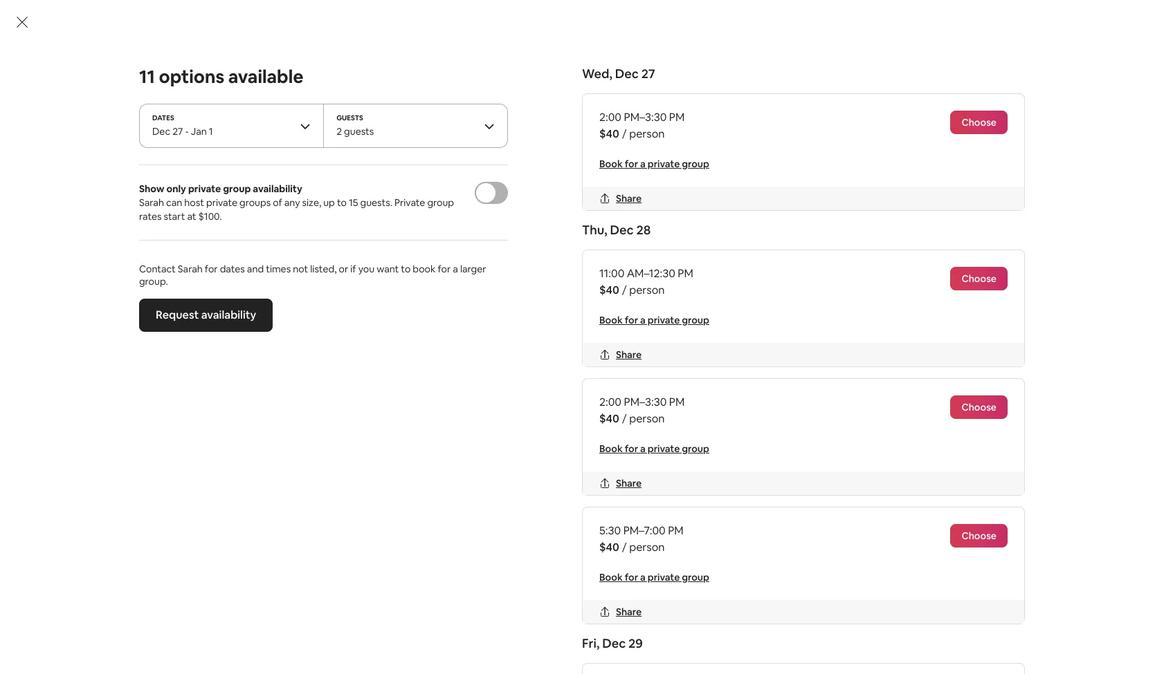 Task type: describe. For each thing, give the bounding box(es) containing it.
attend,
[[348, 293, 385, 308]]

1 vertical spatial hours
[[744, 327, 772, 341]]

children
[[353, 310, 394, 325]]

0 horizontal spatial before
[[689, 293, 723, 308]]

2 vertical spatial can
[[280, 310, 299, 325]]

7
[[654, 293, 660, 308]]

dates inside "contact sarah for dates and times not listed, or if you want to book for a larger group."
[[220, 263, 245, 276]]

time
[[831, 293, 855, 308]]

for down things
[[205, 263, 218, 276]]

times
[[266, 263, 291, 276]]

guests ages 10 and up can attend, up to 15 guests total. parents can also bring children under 2 years of age.
[[211, 293, 478, 341]]

2 book from the top
[[599, 314, 623, 327]]

also
[[301, 310, 321, 325]]

-
[[185, 125, 189, 138]]

start inside show only private group availability sarah can host private groups of any size, up to 15 guests. private group rates start at $100.
[[164, 210, 185, 223]]

made
[[642, 327, 671, 341]]

policy
[[655, 267, 687, 282]]

a for 2nd share button from the bottom
[[640, 443, 646, 455]]

show more dates link
[[195, 133, 318, 166]]

availability inside "link"
[[201, 308, 256, 323]]

or inside "contact sarah for dates and times not listed, or if you want to book for a larger group."
[[339, 263, 348, 276]]

larger
[[460, 263, 486, 276]]

1 2:00 pm–3:30 pm $40 / person from the top
[[599, 110, 685, 141]]

show more dates
[[211, 142, 301, 156]]

group.
[[139, 276, 168, 288]]

15 inside show only private group availability sarah can host private groups of any size, up to 15 guests. private group rates start at $100.
[[349, 197, 358, 209]]

pm inside 11:00 am–12:30 pm $40 / person
[[678, 267, 693, 281]]

to inside show only private group availability sarah can host private groups of any size, up to 15 guests. private group rates start at $100.
[[337, 197, 347, 209]]

a for 1st share button from the bottom
[[640, 572, 646, 584]]

book for a private group for third share button from the bottom
[[599, 314, 709, 327]]

thu, dec 28
[[582, 222, 651, 238]]

parents
[[240, 310, 278, 325]]

book for a private group for fourth share button from the bottom of the page
[[599, 158, 709, 170]]

full
[[588, 310, 603, 325]]

book for a private group link for 1st share button from the bottom
[[599, 572, 709, 584]]

to left know
[[246, 233, 261, 252]]

up inside cancel up to 7 days before the experience start time for a full refund, or within 24 hours of booking as long as the booking is made more than 48 hours before the start time.
[[625, 293, 638, 308]]

person for 1st share button from the bottom
[[629, 541, 665, 555]]

not
[[293, 263, 308, 276]]

know
[[265, 233, 304, 252]]

size,
[[302, 197, 321, 209]]

time.
[[588, 343, 614, 358]]

28
[[636, 222, 651, 238]]

dec for thu,
[[610, 222, 634, 238]]

request availability
[[156, 308, 256, 323]]

3 share from the top
[[616, 478, 642, 490]]

requirements
[[228, 267, 299, 282]]

29
[[629, 636, 643, 652]]

cancel up to 7 days before the experience start time for a full refund, or within 24 hours of booking as long as the booking is made more than 48 hours before the start time.
[[588, 293, 880, 358]]

2 as from the left
[[832, 310, 843, 325]]

request availability link
[[139, 299, 273, 332]]

is
[[632, 327, 639, 341]]

listed,
[[310, 263, 337, 276]]

a inside cancel up to 7 days before the experience start time for a full refund, or within 24 hours of booking as long as the booking is made more than 48 hours before the start time.
[[874, 293, 880, 308]]

24
[[691, 310, 703, 325]]

person for 2nd share button from the bottom
[[629, 412, 665, 426]]

1 $40 from the top
[[599, 127, 619, 141]]

1 as from the left
[[794, 310, 805, 325]]

only
[[166, 183, 186, 195]]

thu,
[[582, 222, 608, 238]]

dates dec 27 - jan 1
[[152, 114, 213, 138]]

than
[[703, 327, 726, 341]]

if
[[350, 263, 356, 276]]

availability inside show only private group availability sarah can host private groups of any size, up to 15 guests. private group rates start at $100.
[[253, 183, 302, 195]]

things to know
[[195, 233, 304, 252]]

show for show only private group availability sarah can host private groups of any size, up to 15 guests. private group rates start at $100.
[[139, 183, 164, 195]]

rates
[[139, 210, 162, 223]]

of inside show only private group availability sarah can host private groups of any size, up to 15 guests. private group rates start at $100.
[[273, 197, 282, 209]]

and inside guests ages 10 and up can attend, up to 15 guests total. parents can also bring children under 2 years of age.
[[290, 293, 309, 308]]

to inside "contact sarah for dates and times not listed, or if you want to book for a larger group."
[[401, 263, 411, 276]]

things
[[195, 233, 242, 252]]

request
[[156, 308, 199, 323]]

11:00
[[599, 267, 625, 281]]

2 horizontal spatial can
[[327, 293, 346, 308]]

book
[[413, 263, 436, 276]]

guests inside guests 2 guests
[[344, 125, 374, 138]]

sarah inside show only private group availability sarah can host private groups of any size, up to 15 guests. private group rates start at $100.
[[139, 197, 164, 209]]

$100.
[[198, 210, 222, 223]]

5:30 pm–7:00 pm $40 / person
[[599, 524, 684, 555]]

within
[[658, 310, 689, 325]]

days
[[663, 293, 686, 308]]

2 horizontal spatial the
[[846, 310, 863, 325]]

total.
[[211, 310, 237, 325]]

dec for wed,
[[615, 66, 639, 82]]

of inside guests ages 10 and up can attend, up to 15 guests total. parents can also bring children under 2 years of age.
[[467, 310, 478, 325]]

5:30
[[599, 524, 621, 539]]

1 pm–3:30 from the top
[[624, 110, 667, 125]]

jan
[[191, 125, 207, 138]]

4 share from the top
[[616, 606, 642, 619]]

3 book from the top
[[599, 443, 623, 455]]

fri,
[[582, 636, 600, 652]]

am–12:30
[[627, 267, 675, 281]]

options
[[159, 65, 224, 89]]

/ for fourth share button from the bottom of the page
[[622, 127, 627, 141]]

book for a private group link for third share button from the bottom
[[599, 314, 709, 327]]

1 2:00 from the top
[[599, 110, 622, 125]]

2 pm–3:30 from the top
[[624, 395, 667, 410]]

you
[[358, 263, 375, 276]]

11 options available
[[139, 65, 304, 89]]

available
[[228, 65, 304, 89]]

dates
[[152, 114, 174, 123]]

show for show more dates
[[211, 142, 240, 156]]

private
[[395, 197, 425, 209]]

contact
[[139, 263, 176, 276]]



Task type: vqa. For each thing, say whether or not it's contained in the screenshot.
full
yes



Task type: locate. For each thing, give the bounding box(es) containing it.
more inside cancel up to 7 days before the experience start time for a full refund, or within 24 hours of booking as long as the booking is made more than 48 hours before the start time.
[[673, 327, 700, 341]]

a inside "contact sarah for dates and times not listed, or if you want to book for a larger group."
[[453, 263, 458, 276]]

contact sarah for dates and times not listed, or if you want to book for a larger group.
[[139, 263, 486, 288]]

2 inside guests ages 10 and up can attend, up to 15 guests total. parents can also bring children under 2 years of age.
[[429, 310, 435, 325]]

for left the made
[[625, 314, 638, 327]]

long
[[808, 310, 830, 325]]

experience
[[745, 293, 802, 308]]

share button up 5:30
[[594, 472, 647, 496]]

up up also
[[312, 293, 325, 308]]

$40 down 5:30
[[599, 541, 619, 555]]

show only private group availability sarah can host private groups of any size, up to 15 guests. private group rates start at $100.
[[139, 183, 454, 223]]

0 horizontal spatial guests
[[211, 293, 247, 308]]

1 vertical spatial or
[[644, 310, 655, 325]]

0 vertical spatial availability
[[253, 183, 302, 195]]

1 horizontal spatial more
[[619, 375, 646, 390]]

2 horizontal spatial show
[[588, 375, 616, 390]]

to right want
[[401, 263, 411, 276]]

more for show more
[[619, 375, 646, 390]]

3 $40 from the top
[[599, 412, 619, 426]]

guest
[[195, 267, 226, 282]]

to inside cancel up to 7 days before the experience start time for a full refund, or within 24 hours of booking as long as the booking is made more than 48 hours before the start time.
[[641, 293, 652, 308]]

dec left 29
[[602, 636, 626, 652]]

booking
[[750, 310, 792, 325], [588, 327, 629, 341]]

up up refund,
[[625, 293, 638, 308]]

to inside guests ages 10 and up can attend, up to 15 guests total. parents can also bring children under 2 years of age.
[[403, 293, 414, 308]]

1 share button from the top
[[594, 187, 647, 210]]

book for a private group link
[[599, 158, 709, 170], [599, 314, 709, 327], [599, 443, 709, 455], [599, 572, 709, 584]]

share button up thu, dec 28
[[594, 187, 647, 210]]

1 vertical spatial before
[[775, 327, 809, 341]]

book for a private group link for 2nd share button from the bottom
[[599, 443, 709, 455]]

dec
[[615, 66, 639, 82], [152, 125, 170, 138], [610, 222, 634, 238], [602, 636, 626, 652]]

/ down 'cancellation'
[[622, 283, 627, 298]]

$40 down show more
[[599, 412, 619, 426]]

/ inside 11:00 am–12:30 pm $40 / person
[[622, 283, 627, 298]]

of
[[273, 197, 282, 209], [467, 310, 478, 325], [737, 310, 748, 325]]

4 $40 from the top
[[599, 541, 619, 555]]

dates down things
[[220, 263, 245, 276]]

0 horizontal spatial 2
[[337, 125, 342, 138]]

guests for guests ages 10 and up can attend, up to 15 guests total. parents can also bring children under 2 years of age.
[[211, 293, 247, 308]]

fri, dec 29
[[582, 636, 643, 652]]

/ for third share button from the bottom
[[622, 283, 627, 298]]

0 vertical spatial show
[[211, 142, 240, 156]]

2 book for a private group link from the top
[[599, 314, 709, 327]]

person down am–12:30
[[629, 283, 665, 298]]

$40
[[599, 127, 619, 141], [599, 283, 619, 298], [599, 412, 619, 426], [599, 541, 619, 555]]

guests
[[344, 125, 374, 138], [429, 293, 464, 308]]

person for fourth share button from the bottom of the page
[[629, 127, 665, 141]]

and right 10
[[290, 293, 309, 308]]

before down long
[[775, 327, 809, 341]]

0 horizontal spatial as
[[794, 310, 805, 325]]

2 share from the top
[[616, 349, 642, 361]]

groups
[[240, 197, 271, 209]]

0 vertical spatial dates
[[272, 142, 301, 156]]

4 person from the top
[[629, 541, 665, 555]]

start down time
[[831, 327, 855, 341]]

1 horizontal spatial guests
[[337, 114, 363, 123]]

show more link
[[588, 375, 657, 390]]

show down time.
[[588, 375, 616, 390]]

1 vertical spatial dates
[[220, 263, 245, 276]]

2
[[337, 125, 342, 138], [429, 310, 435, 325]]

dec right 'wed,'
[[615, 66, 639, 82]]

0 vertical spatial can
[[166, 197, 182, 209]]

2 vertical spatial more
[[619, 375, 646, 390]]

for
[[625, 158, 638, 170], [205, 263, 218, 276], [438, 263, 451, 276], [857, 293, 872, 308], [625, 314, 638, 327], [625, 443, 638, 455], [625, 572, 638, 584]]

start left at in the left top of the page
[[164, 210, 185, 223]]

1
[[209, 125, 213, 138]]

book down 5:30
[[599, 572, 623, 584]]

2 vertical spatial the
[[811, 327, 829, 341]]

2 vertical spatial show
[[588, 375, 616, 390]]

sarah inside "contact sarah for dates and times not listed, or if you want to book for a larger group."
[[178, 263, 203, 276]]

and inside "contact sarah for dates and times not listed, or if you want to book for a larger group."
[[247, 263, 264, 276]]

can down 10
[[280, 310, 299, 325]]

more down is
[[619, 375, 646, 390]]

show inside show only private group availability sarah can host private groups of any size, up to 15 guests. private group rates start at $100.
[[139, 183, 164, 195]]

1 vertical spatial availability
[[201, 308, 256, 323]]

before up 24 on the right top
[[689, 293, 723, 308]]

1 vertical spatial 27
[[172, 125, 183, 138]]

2 / from the top
[[622, 283, 627, 298]]

up right size,
[[323, 197, 335, 209]]

private
[[648, 158, 680, 170], [188, 183, 221, 195], [206, 197, 237, 209], [648, 314, 680, 327], [648, 443, 680, 455], [648, 572, 680, 584]]

can down only
[[166, 197, 182, 209]]

2 horizontal spatial start
[[831, 327, 855, 341]]

wed,
[[582, 66, 613, 82]]

2:00 down wed, dec 27
[[599, 110, 622, 125]]

at
[[187, 210, 196, 223]]

dates
[[272, 142, 301, 156], [220, 263, 245, 276]]

up inside show only private group availability sarah can host private groups of any size, up to 15 guests. private group rates start at $100.
[[323, 197, 335, 209]]

3 book for a private group link from the top
[[599, 443, 709, 455]]

sarah right 'contact'
[[178, 263, 203, 276]]

0 horizontal spatial more
[[242, 142, 269, 156]]

1 horizontal spatial sarah
[[178, 263, 203, 276]]

/ for 2nd share button from the bottom
[[622, 412, 627, 426]]

cancel
[[588, 293, 623, 308]]

years
[[437, 310, 464, 325]]

or left if
[[339, 263, 348, 276]]

4 share button from the top
[[594, 601, 647, 624]]

1 horizontal spatial 15
[[416, 293, 427, 308]]

pm inside 5:30 pm–7:00 pm $40 / person
[[668, 524, 684, 539]]

can inside show only private group availability sarah can host private groups of any size, up to 15 guests. private group rates start at $100.
[[166, 197, 182, 209]]

start up long
[[804, 293, 829, 308]]

2 vertical spatial start
[[831, 327, 855, 341]]

share button up fri, dec 29
[[594, 601, 647, 624]]

as
[[794, 310, 805, 325], [832, 310, 843, 325]]

$40 down wed, dec 27
[[599, 127, 619, 141]]

book down show more
[[599, 443, 623, 455]]

dec inside dates dec 27 - jan 1
[[152, 125, 170, 138]]

hours up than on the right of page
[[706, 310, 734, 325]]

0 horizontal spatial 27
[[172, 125, 183, 138]]

3 book for a private group from the top
[[599, 443, 709, 455]]

dec for dates
[[152, 125, 170, 138]]

share up thu, dec 28
[[616, 192, 642, 205]]

0 horizontal spatial dates
[[220, 263, 245, 276]]

of right 'years'
[[467, 310, 478, 325]]

share button down is
[[594, 343, 647, 367]]

0 horizontal spatial and
[[247, 263, 264, 276]]

a for third share button from the bottom
[[640, 314, 646, 327]]

27 for dates dec 27 - jan 1
[[172, 125, 183, 138]]

under
[[396, 310, 426, 325]]

10
[[276, 293, 288, 308]]

27
[[642, 66, 655, 82], [172, 125, 183, 138]]

1 book from the top
[[599, 158, 623, 170]]

0 vertical spatial or
[[339, 263, 348, 276]]

1 horizontal spatial can
[[280, 310, 299, 325]]

book for a private group for 2nd share button from the bottom
[[599, 443, 709, 455]]

availability up any
[[253, 183, 302, 195]]

1 horizontal spatial of
[[467, 310, 478, 325]]

1 vertical spatial and
[[290, 293, 309, 308]]

sarah up rates
[[139, 197, 164, 209]]

0 horizontal spatial of
[[273, 197, 282, 209]]

0 vertical spatial 27
[[642, 66, 655, 82]]

2 $40 from the top
[[599, 283, 619, 298]]

cancellation
[[588, 267, 653, 282]]

person for third share button from the bottom
[[629, 283, 665, 298]]

1 book for a private group link from the top
[[599, 158, 709, 170]]

1 vertical spatial 2:00
[[599, 395, 622, 410]]

1 horizontal spatial or
[[644, 310, 655, 325]]

/ down wed, dec 27
[[622, 127, 627, 141]]

person
[[629, 127, 665, 141], [629, 283, 665, 298], [629, 412, 665, 426], [629, 541, 665, 555]]

the down time
[[846, 310, 863, 325]]

cancellation policy
[[588, 267, 687, 282]]

for right time
[[857, 293, 872, 308]]

2 book for a private group from the top
[[599, 314, 709, 327]]

can up bring
[[327, 293, 346, 308]]

up
[[323, 197, 335, 209], [312, 293, 325, 308], [387, 293, 400, 308], [625, 293, 638, 308]]

person inside 11:00 am–12:30 pm $40 / person
[[629, 283, 665, 298]]

to right size,
[[337, 197, 347, 209]]

to
[[337, 197, 347, 209], [246, 233, 261, 252], [401, 263, 411, 276], [403, 293, 414, 308], [641, 293, 652, 308]]

11:00 am–12:30 pm $40 / person
[[599, 267, 693, 298]]

0 horizontal spatial 15
[[349, 197, 358, 209]]

1 horizontal spatial as
[[832, 310, 843, 325]]

0 vertical spatial guests
[[337, 114, 363, 123]]

15 inside guests ages 10 and up can attend, up to 15 guests total. parents can also bring children under 2 years of age.
[[416, 293, 427, 308]]

1 vertical spatial booking
[[588, 327, 629, 341]]

2 horizontal spatial of
[[737, 310, 748, 325]]

guests inside guests ages 10 and up can attend, up to 15 guests total. parents can also bring children under 2 years of age.
[[429, 293, 464, 308]]

host
[[184, 197, 204, 209]]

dates up any
[[272, 142, 301, 156]]

sarah
[[139, 197, 164, 209], [178, 263, 203, 276]]

share up 29
[[616, 606, 642, 619]]

/ down pm–7:00
[[622, 541, 627, 555]]

1 person from the top
[[629, 127, 665, 141]]

1 horizontal spatial show
[[211, 142, 240, 156]]

more down 24 on the right top
[[673, 327, 700, 341]]

and left "times"
[[247, 263, 264, 276]]

0 vertical spatial start
[[164, 210, 185, 223]]

2:00 pm–3:30 pm $40 / person down show more link
[[599, 395, 685, 426]]

2 person from the top
[[629, 283, 665, 298]]

show
[[211, 142, 240, 156], [139, 183, 164, 195], [588, 375, 616, 390]]

a
[[640, 158, 646, 170], [453, 263, 458, 276], [874, 293, 880, 308], [640, 314, 646, 327], [640, 443, 646, 455], [640, 572, 646, 584]]

1 horizontal spatial start
[[804, 293, 829, 308]]

2:00 pm–3:30 pm $40 / person down wed, dec 27
[[599, 110, 685, 141]]

availability up age.
[[201, 308, 256, 323]]

0 vertical spatial pm–3:30
[[624, 110, 667, 125]]

person inside 5:30 pm–7:00 pm $40 / person
[[629, 541, 665, 555]]

more for show more dates
[[242, 142, 269, 156]]

0 horizontal spatial can
[[166, 197, 182, 209]]

1 share from the top
[[616, 192, 642, 205]]

27 right 'wed,'
[[642, 66, 655, 82]]

1 / from the top
[[622, 127, 627, 141]]

0 horizontal spatial sarah
[[139, 197, 164, 209]]

1 vertical spatial sarah
[[178, 263, 203, 276]]

share
[[616, 192, 642, 205], [616, 349, 642, 361], [616, 478, 642, 490], [616, 606, 642, 619]]

as left long
[[794, 310, 805, 325]]

0 horizontal spatial or
[[339, 263, 348, 276]]

booking up time.
[[588, 327, 629, 341]]

1 vertical spatial 15
[[416, 293, 427, 308]]

1 horizontal spatial dates
[[272, 142, 301, 156]]

pm–3:30 down show more link
[[624, 395, 667, 410]]

guests for guests 2 guests
[[337, 114, 363, 123]]

person down show more link
[[629, 412, 665, 426]]

hours
[[706, 310, 734, 325], [744, 327, 772, 341]]

before
[[689, 293, 723, 308], [775, 327, 809, 341]]

guest requirements
[[195, 267, 299, 282]]

pm–7:00
[[623, 524, 666, 539]]

15
[[349, 197, 358, 209], [416, 293, 427, 308]]

1 vertical spatial show
[[139, 183, 164, 195]]

the down long
[[811, 327, 829, 341]]

book for a private group
[[599, 158, 709, 170], [599, 314, 709, 327], [599, 443, 709, 455], [599, 572, 709, 584]]

1 horizontal spatial the
[[811, 327, 829, 341]]

2:00 down show more
[[599, 395, 622, 410]]

the up 48
[[725, 293, 743, 308]]

show for show more
[[588, 375, 616, 390]]

0 vertical spatial booking
[[750, 310, 792, 325]]

share up pm–7:00
[[616, 478, 642, 490]]

3 person from the top
[[629, 412, 665, 426]]

show down 1
[[211, 142, 240, 156]]

1 horizontal spatial 27
[[642, 66, 655, 82]]

0 horizontal spatial hours
[[706, 310, 734, 325]]

0 vertical spatial 15
[[349, 197, 358, 209]]

0 vertical spatial the
[[725, 293, 743, 308]]

1 vertical spatial 2:00 pm–3:30 pm $40 / person
[[599, 395, 685, 426]]

1 vertical spatial can
[[327, 293, 346, 308]]

dec for fri,
[[602, 636, 626, 652]]

15 up "under"
[[416, 293, 427, 308]]

0 vertical spatial 2
[[337, 125, 342, 138]]

4 / from the top
[[622, 541, 627, 555]]

dec left 28
[[610, 222, 634, 238]]

book for a private group for 1st share button from the bottom
[[599, 572, 709, 584]]

0 vertical spatial before
[[689, 293, 723, 308]]

1 vertical spatial 2
[[429, 310, 435, 325]]

15 left guests.
[[349, 197, 358, 209]]

can
[[166, 197, 182, 209], [327, 293, 346, 308], [280, 310, 299, 325]]

for right the book
[[438, 263, 451, 276]]

/ for 1st share button from the bottom
[[622, 541, 627, 555]]

1 vertical spatial the
[[846, 310, 863, 325]]

1 horizontal spatial booking
[[750, 310, 792, 325]]

ages
[[250, 293, 274, 308]]

/ down show more link
[[622, 412, 627, 426]]

book up thu, dec 28
[[599, 158, 623, 170]]

1 horizontal spatial before
[[775, 327, 809, 341]]

2 horizontal spatial more
[[673, 327, 700, 341]]

guests inside guests ages 10 and up can attend, up to 15 guests total. parents can also bring children under 2 years of age.
[[211, 293, 247, 308]]

group
[[682, 158, 709, 170], [223, 183, 251, 195], [427, 197, 454, 209], [682, 314, 709, 327], [682, 443, 709, 455], [682, 572, 709, 584]]

0 vertical spatial 2:00 pm–3:30 pm $40 / person
[[599, 110, 685, 141]]

for inside cancel up to 7 days before the experience start time for a full refund, or within 24 hours of booking as long as the booking is made more than 48 hours before the start time.
[[857, 293, 872, 308]]

to left 7 at top right
[[641, 293, 652, 308]]

for down show more link
[[625, 443, 638, 455]]

for down 5:30 pm–7:00 pm $40 / person on the right
[[625, 572, 638, 584]]

up up "under"
[[387, 293, 400, 308]]

or inside cancel up to 7 days before the experience start time for a full refund, or within 24 hours of booking as long as the booking is made more than 48 hours before the start time.
[[644, 310, 655, 325]]

booking down experience
[[750, 310, 792, 325]]

11
[[139, 65, 155, 89]]

1 horizontal spatial and
[[290, 293, 309, 308]]

more
[[242, 142, 269, 156], [673, 327, 700, 341], [619, 375, 646, 390]]

$40 inside 5:30 pm–7:00 pm $40 / person
[[599, 541, 619, 555]]

age.
[[211, 327, 233, 341]]

share down is
[[616, 349, 642, 361]]

27 inside dates dec 27 - jan 1
[[172, 125, 183, 138]]

1 horizontal spatial 2
[[429, 310, 435, 325]]

48
[[728, 327, 741, 341]]

1 vertical spatial pm–3:30
[[624, 395, 667, 410]]

person down wed, dec 27
[[629, 127, 665, 141]]

27 left -
[[172, 125, 183, 138]]

want
[[377, 263, 399, 276]]

show more
[[588, 375, 646, 390]]

1 vertical spatial start
[[804, 293, 829, 308]]

wed, dec 27
[[582, 66, 655, 82]]

pm
[[669, 110, 685, 125], [678, 267, 693, 281], [669, 395, 685, 410], [668, 524, 684, 539]]

guests
[[337, 114, 363, 123], [211, 293, 247, 308]]

0 horizontal spatial booking
[[588, 327, 629, 341]]

1 book for a private group from the top
[[599, 158, 709, 170]]

for up 28
[[625, 158, 638, 170]]

show left only
[[139, 183, 164, 195]]

27 for wed, dec 27
[[642, 66, 655, 82]]

2 2:00 from the top
[[599, 395, 622, 410]]

a for fourth share button from the bottom of the page
[[640, 158, 646, 170]]

pm–3:30 down wed, dec 27
[[624, 110, 667, 125]]

availability
[[253, 183, 302, 195], [201, 308, 256, 323]]

of up 48
[[737, 310, 748, 325]]

4 book from the top
[[599, 572, 623, 584]]

0 vertical spatial hours
[[706, 310, 734, 325]]

hours right 48
[[744, 327, 772, 341]]

any
[[284, 197, 300, 209]]

more up groups
[[242, 142, 269, 156]]

bring
[[324, 310, 351, 325]]

0 horizontal spatial the
[[725, 293, 743, 308]]

0 vertical spatial more
[[242, 142, 269, 156]]

0 horizontal spatial show
[[139, 183, 164, 195]]

0 horizontal spatial start
[[164, 210, 185, 223]]

1 horizontal spatial guests
[[429, 293, 464, 308]]

or
[[339, 263, 348, 276], [644, 310, 655, 325]]

$40 down the 11:00 on the top
[[599, 283, 619, 298]]

of left any
[[273, 197, 282, 209]]

guests.
[[360, 197, 392, 209]]

0 vertical spatial sarah
[[139, 197, 164, 209]]

1 vertical spatial more
[[673, 327, 700, 341]]

4 book for a private group link from the top
[[599, 572, 709, 584]]

book for a private group link for fourth share button from the bottom of the page
[[599, 158, 709, 170]]

$40 inside 11:00 am–12:30 pm $40 / person
[[599, 283, 619, 298]]

dec down dates
[[152, 125, 170, 138]]

0 horizontal spatial guests
[[344, 125, 374, 138]]

/ inside 5:30 pm–7:00 pm $40 / person
[[622, 541, 627, 555]]

to up "under"
[[403, 293, 414, 308]]

refund,
[[605, 310, 642, 325]]

2 inside guests 2 guests
[[337, 125, 342, 138]]

2 2:00 pm–3:30 pm $40 / person from the top
[[599, 395, 685, 426]]

book down the cancel
[[599, 314, 623, 327]]

2 share button from the top
[[594, 343, 647, 367]]

person down pm–7:00
[[629, 541, 665, 555]]

1 vertical spatial guests
[[429, 293, 464, 308]]

0 vertical spatial guests
[[344, 125, 374, 138]]

guests inside guests 2 guests
[[337, 114, 363, 123]]

as down time
[[832, 310, 843, 325]]

0 vertical spatial 2:00
[[599, 110, 622, 125]]

0 vertical spatial and
[[247, 263, 264, 276]]

1 horizontal spatial hours
[[744, 327, 772, 341]]

3 / from the top
[[622, 412, 627, 426]]

and
[[247, 263, 264, 276], [290, 293, 309, 308]]

or up the made
[[644, 310, 655, 325]]

of inside cancel up to 7 days before the experience start time for a full refund, or within 24 hours of booking as long as the booking is made more than 48 hours before the start time.
[[737, 310, 748, 325]]

3 share button from the top
[[594, 472, 647, 496]]

guests 2 guests
[[337, 114, 374, 138]]

1 vertical spatial guests
[[211, 293, 247, 308]]

4 book for a private group from the top
[[599, 572, 709, 584]]



